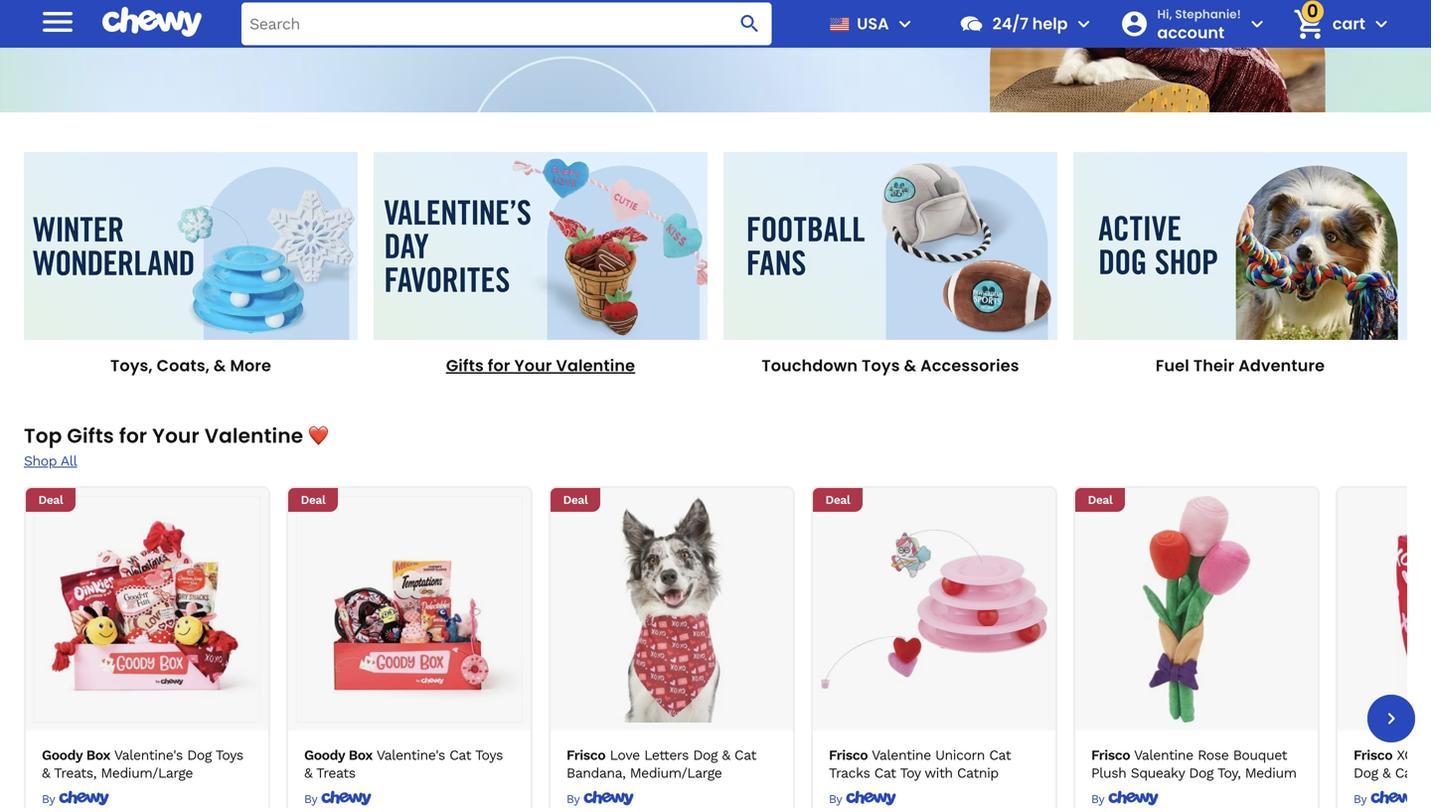 Task type: locate. For each thing, give the bounding box(es) containing it.
3 frisco from the left
[[1092, 747, 1131, 764]]

1 chewy image from the left
[[58, 791, 109, 807]]

chewy image down plush
[[1108, 791, 1159, 807]]

1 horizontal spatial goody box
[[304, 747, 373, 764]]

chewy image
[[58, 791, 109, 807], [321, 791, 372, 807], [583, 791, 634, 807], [846, 791, 897, 807], [1108, 791, 1159, 807], [1371, 791, 1422, 807]]

deal for valentine's dog toys & treats, medium/large
[[38, 493, 63, 507]]

goody for treats
[[304, 747, 345, 764]]

toys for valentine's dog toys & treats, medium/large
[[216, 747, 243, 764]]

by down treats
[[304, 793, 317, 807]]

1 frisco from the left
[[567, 747, 606, 764]]

& right letters
[[722, 747, 730, 764]]

chewy image down treats,
[[58, 791, 109, 807]]

medium
[[1246, 765, 1297, 782]]

0 horizontal spatial menu image
[[38, 2, 78, 42]]

& left more
[[214, 354, 226, 377]]

xoxo
[[1354, 747, 1432, 782]]

1 by from the left
[[42, 793, 55, 807]]

valentine's inside valentine's dog toys & treats, medium/large
[[114, 747, 183, 764]]

chewy image for valentine rose bouquet plush squeaky dog toy, medium
[[1108, 791, 1159, 807]]

valentine unicorn cat tracks cat toy with catnip
[[829, 747, 1011, 782]]

box for treats
[[349, 747, 373, 764]]

valentine inside valentine rose bouquet plush squeaky dog toy, medium
[[1135, 747, 1194, 764]]

toys inside valentine's dog toys & treats, medium/large
[[216, 747, 243, 764]]

1 horizontal spatial medium/large
[[630, 765, 722, 782]]

gifts inside top gifts for your valentine ❤️ shop all
[[67, 422, 114, 450]]

6 by from the left
[[1354, 793, 1367, 807]]

frisco
[[567, 747, 606, 764], [829, 747, 868, 764], [1092, 747, 1131, 764], [1354, 747, 1393, 764]]

2 valentine's from the left
[[377, 747, 445, 764]]

valentine's for dog
[[114, 747, 183, 764]]

dog
[[187, 747, 212, 764], [693, 747, 718, 764], [1190, 765, 1214, 782]]

5 chewy image from the left
[[1108, 791, 1159, 807]]

1 horizontal spatial gifts
[[446, 354, 484, 377]]

goody up treats,
[[42, 747, 82, 764]]

goody box up treats,
[[42, 747, 110, 764]]

toys,
[[110, 354, 153, 377]]

valentine's for cat
[[377, 747, 445, 764]]

3 by from the left
[[567, 793, 580, 807]]

0 vertical spatial for
[[488, 354, 511, 377]]

valentine inside valentine unicorn cat tracks cat toy with catnip
[[872, 747, 931, 764]]

24/7 help link
[[951, 0, 1068, 48]]

chewy image down tracks
[[846, 791, 897, 807]]

deal
[[38, 493, 63, 507], [301, 493, 326, 507], [563, 493, 588, 507], [826, 493, 851, 507], [1088, 493, 1113, 507]]

box for treats,
[[86, 747, 110, 764]]

& for love letters dog & cat bandana, medium/large
[[722, 747, 730, 764]]

0 horizontal spatial toys
[[216, 747, 243, 764]]

plush
[[1092, 765, 1127, 782]]

shop
[[24, 453, 57, 469]]

6 chewy image from the left
[[1371, 791, 1422, 807]]

1 vertical spatial for
[[119, 422, 147, 450]]

4 frisco from the left
[[1354, 747, 1393, 764]]

adventure
[[1239, 354, 1325, 377]]

frisco valentine rose bouquet plush squeaky dog toy, medium image
[[1084, 496, 1310, 723]]

cat
[[450, 747, 471, 764], [735, 747, 757, 764], [990, 747, 1011, 764], [875, 765, 896, 782]]

all
[[61, 453, 77, 469]]

&
[[214, 354, 226, 377], [904, 354, 917, 377], [722, 747, 730, 764], [42, 765, 50, 782], [304, 765, 312, 782]]

list
[[24, 486, 1432, 808]]

box
[[86, 747, 110, 764], [349, 747, 373, 764]]

0 horizontal spatial valentine's
[[114, 747, 183, 764]]

& inside the love letters dog & cat bandana, medium/large
[[722, 747, 730, 764]]

1 horizontal spatial for
[[488, 354, 511, 377]]

cart link
[[1285, 0, 1366, 48]]

by
[[42, 793, 55, 807], [304, 793, 317, 807], [567, 793, 580, 807], [829, 793, 842, 807], [1092, 793, 1105, 807], [1354, 793, 1367, 807]]

gifts for your valentine
[[446, 354, 635, 377]]

0 horizontal spatial goody
[[42, 747, 82, 764]]

love
[[610, 747, 640, 764]]

active dog shop image
[[1074, 152, 1408, 340]]

box up treats
[[349, 747, 373, 764]]

1 goody box from the left
[[42, 747, 110, 764]]

1 horizontal spatial box
[[349, 747, 373, 764]]

toys for valentine's cat toys & treats
[[475, 747, 503, 764]]

1 horizontal spatial dog
[[693, 747, 718, 764]]

by for valentine's cat toys & treats
[[304, 793, 317, 807]]

box up treats,
[[86, 747, 110, 764]]

0 horizontal spatial medium/large
[[101, 765, 193, 782]]

4 deal from the left
[[826, 493, 851, 507]]

catnip
[[957, 765, 999, 782]]

items image
[[1292, 7, 1327, 42]]

3 deal from the left
[[563, 493, 588, 507]]

with
[[925, 765, 953, 782]]

& inside valentine's dog toys & treats, medium/large
[[42, 765, 50, 782]]

medium/large right treats,
[[101, 765, 193, 782]]

fuel
[[1156, 354, 1190, 377]]

valentine rose bouquet plush squeaky dog toy, medium
[[1092, 747, 1297, 782]]

1 valentine's from the left
[[114, 747, 183, 764]]

2 frisco from the left
[[829, 747, 868, 764]]

3 chewy image from the left
[[583, 791, 634, 807]]

2 goody from the left
[[304, 747, 345, 764]]

1 horizontal spatial toys
[[475, 747, 503, 764]]

1 horizontal spatial valentine's
[[377, 747, 445, 764]]

1 vertical spatial your
[[152, 422, 200, 450]]

1 horizontal spatial goody
[[304, 747, 345, 764]]

goody box valentine's dog toys & treats, medium/large image
[[34, 496, 260, 723]]

2 medium/large from the left
[[630, 765, 722, 782]]

unicorn
[[936, 747, 985, 764]]

cart menu image
[[1370, 12, 1394, 36]]

0 horizontal spatial box
[[86, 747, 110, 764]]

menu image
[[38, 2, 78, 42], [893, 12, 917, 36]]

medium/large
[[101, 765, 193, 782], [630, 765, 722, 782]]

1 deal from the left
[[38, 493, 63, 507]]

treats
[[316, 765, 356, 782]]

deal for valentine rose bouquet plush squeaky dog toy, medium
[[1088, 493, 1113, 507]]

medium/large down letters
[[630, 765, 722, 782]]

cat inside the love letters dog & cat bandana, medium/large
[[735, 747, 757, 764]]

5 by from the left
[[1092, 793, 1105, 807]]

help menu image
[[1072, 12, 1096, 36]]

2 deal from the left
[[301, 493, 326, 507]]

bandana,
[[567, 765, 626, 782]]

0 horizontal spatial for
[[119, 422, 147, 450]]

gifts
[[446, 354, 484, 377], [67, 422, 114, 450]]

menu image right usa
[[893, 12, 917, 36]]

by for love letters dog & cat bandana, medium/large
[[567, 793, 580, 807]]

more
[[230, 354, 271, 377]]

1 goody from the left
[[42, 747, 82, 764]]

chewy image down the bandana,
[[583, 791, 634, 807]]

0 horizontal spatial goody box
[[42, 747, 110, 764]]

dog inside valentine rose bouquet plush squeaky dog toy, medium
[[1190, 765, 1214, 782]]

by down the bandana,
[[567, 793, 580, 807]]

chewy image down "xoxo"
[[1371, 791, 1422, 807]]

& for valentine's cat toys & treats
[[304, 765, 312, 782]]

top
[[24, 422, 62, 450]]

goody up treats
[[304, 747, 345, 764]]

valentines day favorites image
[[374, 152, 708, 340]]

frisco for valentine rose bouquet plush squeaky dog toy, medium
[[1092, 747, 1131, 764]]

0 vertical spatial gifts
[[446, 354, 484, 377]]

goody
[[42, 747, 82, 764], [304, 747, 345, 764]]

4 chewy image from the left
[[846, 791, 897, 807]]

2 horizontal spatial dog
[[1190, 765, 1214, 782]]

2 chewy image from the left
[[321, 791, 372, 807]]

frisco valentine unicorn cat tracks cat toy with catnip image
[[821, 496, 1048, 723]]

valentine's
[[114, 747, 183, 764], [377, 747, 445, 764]]

& inside valentine's cat toys & treats
[[304, 765, 312, 782]]

touchdown toys & accessories link
[[724, 152, 1058, 377]]

0 vertical spatial your
[[514, 354, 552, 377]]

1 box from the left
[[86, 747, 110, 764]]

your
[[514, 354, 552, 377], [152, 422, 200, 450]]

hi,
[[1158, 6, 1173, 22]]

0 horizontal spatial gifts
[[67, 422, 114, 450]]

medium/large inside valentine's dog toys & treats, medium/large
[[101, 765, 193, 782]]

24/7 help
[[993, 12, 1068, 35]]

Product search field
[[242, 2, 772, 45]]

accessories
[[921, 354, 1020, 377]]

chewy home image
[[102, 0, 202, 44]]

valentine
[[556, 354, 635, 377], [205, 422, 304, 450], [872, 747, 931, 764], [1135, 747, 1194, 764]]

toys
[[862, 354, 900, 377], [216, 747, 243, 764], [475, 747, 503, 764]]

deal for valentine unicorn cat tracks cat toy with catnip
[[826, 493, 851, 507]]

their
[[1194, 354, 1235, 377]]

1 horizontal spatial menu image
[[893, 12, 917, 36]]

menu image inside usa dropdown button
[[893, 12, 917, 36]]

by down plush
[[1092, 793, 1105, 807]]

account menu image
[[1246, 12, 1270, 36]]

letters
[[644, 747, 689, 764]]

2 goody box from the left
[[304, 747, 373, 764]]

0 horizontal spatial dog
[[187, 747, 212, 764]]

squeaky
[[1131, 765, 1185, 782]]

valentine's inside valentine's cat toys & treats
[[377, 747, 445, 764]]

5 deal from the left
[[1088, 493, 1113, 507]]

& inside 'link'
[[214, 354, 226, 377]]

& left treats,
[[42, 765, 50, 782]]

2 by from the left
[[304, 793, 317, 807]]

toys inside valentine's cat toys & treats
[[475, 747, 503, 764]]

usa
[[857, 12, 889, 35]]

1 horizontal spatial your
[[514, 354, 552, 377]]

❤️
[[308, 422, 329, 450]]

for
[[488, 354, 511, 377], [119, 422, 147, 450]]

by down "xoxo"
[[1354, 793, 1367, 807]]

rose
[[1198, 747, 1229, 764]]

chewy image down treats
[[321, 791, 372, 807]]

1 medium/large from the left
[[101, 765, 193, 782]]

valentine's cat toys & treats
[[304, 747, 503, 782]]

frisco xoxo hearts personalized dog & cat bandana, medium image
[[1346, 496, 1432, 723]]

& for valentine's dog toys & treats, medium/large
[[42, 765, 50, 782]]

by down treats,
[[42, 793, 55, 807]]

goody box for treats
[[304, 747, 373, 764]]

& left treats
[[304, 765, 312, 782]]

cart
[[1333, 12, 1366, 35]]

dog inside valentine's dog toys & treats, medium/large
[[187, 747, 212, 764]]

frisco love letters dog & cat bandana, medium/large image
[[559, 496, 785, 723]]

4 by from the left
[[829, 793, 842, 807]]

1 vertical spatial gifts
[[67, 422, 114, 450]]

menu image left the chewy home image
[[38, 2, 78, 42]]

stephanie!
[[1176, 6, 1242, 22]]

for inside top gifts for your valentine ❤️ shop all
[[119, 422, 147, 450]]

0 horizontal spatial your
[[152, 422, 200, 450]]

goody box
[[42, 747, 110, 764], [304, 747, 373, 764]]

goody box up treats
[[304, 747, 373, 764]]

by down tracks
[[829, 793, 842, 807]]

toys, coats, & more link
[[24, 152, 358, 377]]

24/7
[[993, 12, 1029, 35]]

2 box from the left
[[349, 747, 373, 764]]



Task type: vqa. For each thing, say whether or not it's contained in the screenshot.
Soy to the right
no



Task type: describe. For each thing, give the bounding box(es) containing it.
dog inside the love letters dog & cat bandana, medium/large
[[693, 747, 718, 764]]

by for valentine rose bouquet plush squeaky dog toy, medium
[[1092, 793, 1105, 807]]

winter wonderland image
[[24, 152, 358, 340]]

2 horizontal spatial toys
[[862, 354, 900, 377]]

frisco for love letters dog & cat bandana, medium/large
[[567, 747, 606, 764]]

by for valentine unicorn cat tracks cat toy with catnip
[[829, 793, 842, 807]]

by for valentine's dog toys & treats, medium/large
[[42, 793, 55, 807]]

toys, coats, & more
[[110, 354, 271, 377]]

your inside gifts for your valentine link
[[514, 354, 552, 377]]

deal for valentine's cat toys & treats
[[301, 493, 326, 507]]

Search text field
[[242, 2, 772, 45]]

usa button
[[822, 0, 917, 48]]

frisco for xoxo
[[1354, 747, 1393, 764]]

chewy image for xoxo
[[1371, 791, 1422, 807]]

tracks
[[829, 765, 870, 782]]

hi, stephanie! account
[[1158, 6, 1242, 43]]

top gifts for your valentine ❤️ shop all
[[24, 422, 329, 469]]

fuel their adventure link
[[1074, 152, 1408, 377]]

chewy image for valentine unicorn cat tracks cat toy with catnip
[[846, 791, 897, 807]]

valentine's dog toys & treats, medium/large
[[42, 747, 243, 782]]

deal for love letters dog & cat bandana, medium/large
[[563, 493, 588, 507]]

gifts inside gifts for your valentine link
[[446, 354, 484, 377]]

touchdown
[[762, 354, 858, 377]]

goody for treats,
[[42, 747, 82, 764]]

bouquet
[[1234, 747, 1288, 764]]

help
[[1033, 12, 1068, 35]]

valentine inside gifts for your valentine link
[[556, 354, 635, 377]]

chewy support image
[[959, 11, 985, 37]]

cat inside valentine's cat toys & treats
[[450, 747, 471, 764]]

fuel their adventure
[[1156, 354, 1325, 377]]

coats,
[[157, 354, 210, 377]]

your inside top gifts for your valentine ❤️ shop all
[[152, 422, 200, 450]]

touchdown toys & accessories
[[762, 354, 1020, 377]]

shop all link
[[24, 453, 77, 469]]

goody box valentine's cat toys & treats image
[[296, 496, 523, 723]]

goody box for treats,
[[42, 747, 110, 764]]

chewy image for valentine's cat toys & treats
[[321, 791, 372, 807]]

submit search image
[[738, 12, 762, 36]]

valentine inside top gifts for your valentine ❤️ shop all
[[205, 422, 304, 450]]

account
[[1158, 21, 1225, 43]]

frisco for valentine unicorn cat tracks cat toy with catnip
[[829, 747, 868, 764]]

love letters dog & cat bandana, medium/large
[[567, 747, 757, 782]]

toy,
[[1218, 765, 1241, 782]]

list containing goody box
[[24, 486, 1432, 808]]

toy
[[900, 765, 921, 782]]

medium/large inside the love letters dog & cat bandana, medium/large
[[630, 765, 722, 782]]

football fans. touchdown toys and accessories image
[[724, 152, 1058, 340]]

chewy image for valentine's dog toys & treats, medium/large
[[58, 791, 109, 807]]

chewy image for love letters dog & cat bandana, medium/large
[[583, 791, 634, 807]]

treats,
[[54, 765, 96, 782]]

by for xoxo
[[1354, 793, 1367, 807]]

gifts for your valentine link
[[374, 152, 708, 377]]

& left accessories
[[904, 354, 917, 377]]

chewy picks image
[[0, 0, 1432, 112]]



